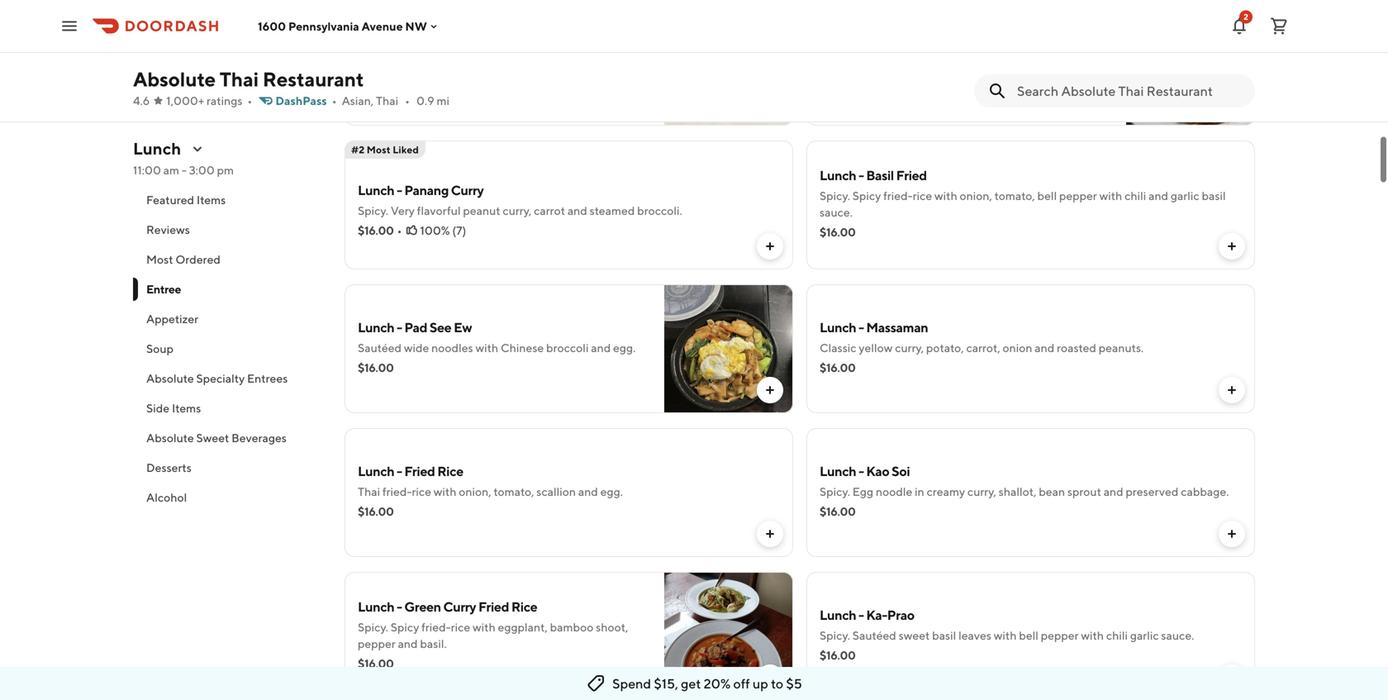 Task type: describe. For each thing, give the bounding box(es) containing it.
absolute sweet beverages
[[146, 431, 287, 445]]

leaves
[[959, 629, 992, 642]]

0 items, open order cart image
[[1270, 16, 1289, 36]]

liked
[[393, 144, 419, 155]]

up
[[753, 676, 769, 691]]

most ordered
[[146, 253, 221, 266]]

cabbage.
[[1181, 485, 1229, 498]]

$16.00 inside the lunch - kao soi spicy. egg noodle in creamy curry, shallot, bean sprout and preserved cabbage. $16.00
[[820, 505, 856, 518]]

tomato, inside lunch - fried rice thai fried-rice with onion, tomato, scallion and egg. $16.00
[[494, 485, 534, 498]]

1600 pennsylvania avenue nw
[[258, 19, 427, 33]]

- for lunch - fried rice
[[397, 463, 402, 479]]

absolute specialty entrees button
[[133, 364, 325, 393]]

100% for 100% (8)
[[420, 88, 450, 102]]

reviews
[[146, 223, 190, 236]]

featured items
[[146, 193, 226, 207]]

chili for noodle
[[423, 68, 445, 82]]

lunch for lunch - fried rice thai fried-rice with onion, tomato, scallion and egg. $16.00
[[358, 463, 395, 479]]

- for lunch - ka-prao
[[859, 607, 864, 623]]

egg. for lunch - fried rice
[[601, 485, 623, 498]]

avenue
[[362, 19, 403, 33]]

featured
[[146, 193, 194, 207]]

massaman
[[867, 319, 929, 335]]

fried inside lunch - green curry fried rice spicy. spicy fried-rice with eggplant, bamboo shoot, pepper and basil. $16.00
[[479, 599, 509, 615]]

items for featured items
[[197, 193, 226, 207]]

lunch for lunch - drunken noodle spicy. sautéed wide noodles with onion, tomato, bell pepper with chili and garlic basil sauce.
[[358, 30, 395, 46]]

menus image
[[191, 142, 204, 155]]

and inside lunch - fried rice thai fried-rice with onion, tomato, scallion and egg. $16.00
[[578, 485, 598, 498]]

100% (8)
[[420, 88, 467, 102]]

fried- inside lunch - fried rice thai fried-rice with onion, tomato, scallion and egg. $16.00
[[383, 485, 412, 498]]

0.9
[[417, 94, 435, 107]]

creamy
[[927, 485, 966, 498]]

and inside the lunch - kao soi spicy. egg noodle in creamy curry, shallot, bean sprout and preserved cabbage. $16.00
[[1104, 485, 1124, 498]]

notification bell image
[[1230, 16, 1250, 36]]

rice inside lunch - fried rice thai fried-rice with onion, tomato, scallion and egg. $16.00
[[437, 463, 463, 479]]

eggplant,
[[498, 620, 548, 634]]

bell inside lunch - ka-prao spicy. sautéed sweet basil leaves with bell pepper with chili garlic sauce. $16.00
[[1019, 629, 1039, 642]]

sweet
[[196, 431, 229, 445]]

tofu,
[[820, 62, 844, 75]]

spicy. inside lunch - green curry fried rice spicy. spicy fried-rice with eggplant, bamboo shoot, pepper and basil. $16.00
[[358, 620, 388, 634]]

entree
[[146, 282, 181, 296]]

side items button
[[133, 393, 325, 423]]

basil for lunch - drunken noodle
[[500, 68, 525, 82]]

lunch for lunch
[[133, 139, 181, 158]]

with inside the 'lunch - pad see ew sautéed wide noodles with chinese broccoli and egg. $16.00'
[[476, 341, 499, 355]]

lunch for lunch - massaman classic yellow curry, potato, carrot, onion and roasted peanuts. $16.00
[[820, 319, 857, 335]]

carrot,
[[967, 341, 1001, 355]]

lunch - green curry fried rice image
[[665, 572, 793, 700]]

very
[[391, 204, 415, 217]]

asian,
[[342, 94, 374, 107]]

am
[[163, 163, 179, 177]]

curry for green
[[443, 599, 476, 615]]

get
[[681, 676, 701, 691]]

appetizer button
[[133, 304, 325, 334]]

soup button
[[133, 334, 325, 364]]

curry, inside the lunch - kao soi spicy. egg noodle in creamy curry, shallot, bean sprout and preserved cabbage. $16.00
[[968, 485, 997, 498]]

desserts button
[[133, 453, 325, 483]]

and inside lunch - green curry fried rice spicy. spicy fried-rice with eggplant, bamboo shoot, pepper and basil. $16.00
[[398, 637, 418, 651]]

onion, inside lunch - fried rice thai fried-rice with onion, tomato, scallion and egg. $16.00
[[459, 485, 491, 498]]

soup
[[146, 342, 174, 355]]

spicy. for ka-
[[820, 629, 850, 642]]

lunch for lunch - kao soi spicy. egg noodle in creamy curry, shallot, bean sprout and preserved cabbage. $16.00
[[820, 463, 857, 479]]

lunch for lunch - pad see ew sautéed wide noodles with chinese broccoli and egg. $16.00
[[358, 319, 395, 335]]

spicy. for drunken
[[358, 52, 388, 65]]

11:00 am - 3:00 pm
[[133, 163, 234, 177]]

roasted
[[1057, 341, 1097, 355]]

(8)
[[452, 88, 467, 102]]

peanuts. inside most famous thai noodle dish! stir-fried noodles, chive, tofu, egg and crushed peanuts.
[[936, 62, 981, 75]]

side items
[[146, 401, 201, 415]]

wide for drunken
[[437, 52, 462, 65]]

#2 most liked
[[351, 144, 419, 155]]

pad
[[404, 319, 427, 335]]

1 horizontal spatial most
[[367, 144, 391, 155]]

noodles for see
[[432, 341, 473, 355]]

$16.00 • for 100% (7)
[[358, 224, 402, 237]]

shoot,
[[596, 620, 629, 634]]

kao
[[867, 463, 890, 479]]

spicy inside lunch - green curry fried rice spicy. spicy fried-rice with eggplant, bamboo shoot, pepper and basil. $16.00
[[391, 620, 419, 634]]

- for lunch - basil fried
[[859, 167, 864, 183]]

entrees
[[247, 372, 288, 385]]

$16.00 inside lunch - ka-prao spicy. sautéed sweet basil leaves with bell pepper with chili garlic sauce. $16.00
[[820, 648, 856, 662]]

fried- inside "lunch - basil fried spicy. spicy fried-rice with onion, tomato, bell pepper with chili and garlic basil sauce. $16.00"
[[884, 189, 913, 203]]

in
[[915, 485, 925, 498]]

add item to cart image for classic yellow curry, potato, carrot, onion and roasted peanuts.
[[1226, 384, 1239, 397]]

Item Search search field
[[1017, 82, 1242, 100]]

pepper inside lunch - green curry fried rice spicy. spicy fried-rice with eggplant, bamboo shoot, pepper and basil. $16.00
[[358, 637, 396, 651]]

absolute for absolute sweet beverages
[[146, 431, 194, 445]]

lunch for lunch - ka-prao spicy. sautéed sweet basil leaves with bell pepper with chili garlic sauce. $16.00
[[820, 607, 857, 623]]

chili for fried
[[1125, 189, 1147, 203]]

4.6
[[133, 94, 150, 107]]

egg
[[847, 62, 867, 75]]

$5
[[786, 676, 802, 691]]

most ordered button
[[133, 245, 325, 274]]

1600 pennsylvania avenue nw button
[[258, 19, 440, 33]]

chili inside lunch - ka-prao spicy. sautéed sweet basil leaves with bell pepper with chili garlic sauce. $16.00
[[1107, 629, 1128, 642]]

sweet
[[899, 629, 930, 642]]

absolute sweet beverages button
[[133, 423, 325, 453]]

lunch - massaman classic yellow curry, potato, carrot, onion and roasted peanuts. $16.00
[[820, 319, 1144, 374]]

- for lunch - drunken noodle
[[397, 30, 402, 46]]

to
[[771, 676, 784, 691]]

carrot
[[534, 204, 565, 217]]

ordered
[[176, 253, 221, 266]]

broccoli
[[546, 341, 589, 355]]

classic
[[820, 341, 857, 355]]

sauce. inside lunch - ka-prao spicy. sautéed sweet basil leaves with bell pepper with chili garlic sauce. $16.00
[[1162, 629, 1195, 642]]

- inside the lunch - panang curry spicy. very flavorful peanut curry, carrot and steamed broccoli.
[[397, 182, 402, 198]]

bell for lunch - basil fried
[[1038, 189, 1057, 203]]

bean
[[1039, 485, 1066, 498]]

egg. for lunch - pad see ew
[[613, 341, 636, 355]]

stir-
[[982, 45, 1005, 59]]

alcohol button
[[133, 483, 325, 512]]

thai inside most famous thai noodle dish! stir-fried noodles, chive, tofu, egg and crushed peanuts.
[[890, 45, 912, 59]]

garlic for lunch - basil fried
[[1171, 189, 1200, 203]]

pepper inside lunch - ka-prao spicy. sautéed sweet basil leaves with bell pepper with chili garlic sauce. $16.00
[[1041, 629, 1079, 642]]

pm
[[217, 163, 234, 177]]

- for lunch - massaman
[[859, 319, 864, 335]]

fried inside lunch - fried rice thai fried-rice with onion, tomato, scallion and egg. $16.00
[[404, 463, 435, 479]]

crushed
[[891, 62, 933, 75]]

flavorful
[[417, 204, 461, 217]]

noodles for noodle
[[464, 52, 506, 65]]

- for lunch - pad see ew
[[397, 319, 402, 335]]

noodle inside the lunch - kao soi spicy. egg noodle in creamy curry, shallot, bean sprout and preserved cabbage. $16.00
[[876, 485, 913, 498]]

lunch - pad see ew sautéed wide noodles with chinese broccoli and egg. $16.00
[[358, 319, 636, 374]]

$16.00 inside lunch - fried rice thai fried-rice with onion, tomato, scallion and egg. $16.00
[[358, 505, 394, 518]]

- for lunch - kao soi
[[859, 463, 864, 479]]

reviews button
[[133, 215, 325, 245]]

lunch for lunch - basil fried spicy. spicy fried-rice with onion, tomato, bell pepper with chili and garlic basil sauce. $16.00
[[820, 167, 857, 183]]

off
[[734, 676, 750, 691]]

yellow
[[859, 341, 893, 355]]

lunch - pad thai image
[[1127, 0, 1256, 126]]

3:00
[[189, 163, 215, 177]]

rice inside "lunch - basil fried spicy. spicy fried-rice with onion, tomato, bell pepper with chili and garlic basil sauce. $16.00"
[[913, 189, 933, 203]]

peanuts. inside "lunch - massaman classic yellow curry, potato, carrot, onion and roasted peanuts. $16.00"
[[1099, 341, 1144, 355]]

alcohol
[[146, 491, 187, 504]]

asian, thai • 0.9 mi
[[342, 94, 450, 107]]

rice inside lunch - green curry fried rice spicy. spicy fried-rice with eggplant, bamboo shoot, pepper and basil. $16.00
[[451, 620, 470, 634]]



Task type: locate. For each thing, give the bounding box(es) containing it.
chili
[[423, 68, 445, 82], [1125, 189, 1147, 203], [1107, 629, 1128, 642]]

tomato, inside "lunch - basil fried spicy. spicy fried-rice with onion, tomato, bell pepper with chili and garlic basil sauce. $16.00"
[[995, 189, 1035, 203]]

1 horizontal spatial rice
[[512, 599, 538, 615]]

0 horizontal spatial wide
[[404, 341, 429, 355]]

spicy down the 'green'
[[391, 620, 419, 634]]

1,000+
[[166, 94, 204, 107]]

items for side items
[[172, 401, 201, 415]]

1 vertical spatial fried
[[404, 463, 435, 479]]

2 horizontal spatial fried
[[897, 167, 927, 183]]

0 horizontal spatial most
[[146, 253, 173, 266]]

spicy. for basil
[[820, 189, 850, 203]]

bamboo
[[550, 620, 594, 634]]

1 vertical spatial spicy
[[391, 620, 419, 634]]

1 vertical spatial curry
[[443, 599, 476, 615]]

green
[[404, 599, 441, 615]]

0 vertical spatial sauce.
[[527, 68, 560, 82]]

lunch inside "lunch - massaman classic yellow curry, potato, carrot, onion and roasted peanuts. $16.00"
[[820, 319, 857, 335]]

lunch for lunch - panang curry spicy. very flavorful peanut curry, carrot and steamed broccoli.
[[358, 182, 395, 198]]

2 vertical spatial bell
[[1019, 629, 1039, 642]]

nw
[[405, 19, 427, 33]]

lunch inside lunch - ka-prao spicy. sautéed sweet basil leaves with bell pepper with chili garlic sauce. $16.00
[[820, 607, 857, 623]]

with
[[509, 52, 531, 65], [398, 68, 421, 82], [935, 189, 958, 203], [1100, 189, 1123, 203], [476, 341, 499, 355], [434, 485, 457, 498], [473, 620, 496, 634], [994, 629, 1017, 642], [1081, 629, 1104, 642]]

absolute for absolute specialty entrees
[[146, 372, 194, 385]]

peanut
[[463, 204, 501, 217]]

$16.00 inside the 'lunch - pad see ew sautéed wide noodles with chinese broccoli and egg. $16.00'
[[358, 361, 394, 374]]

garlic inside lunch - ka-prao spicy. sautéed sweet basil leaves with bell pepper with chili garlic sauce. $16.00
[[1131, 629, 1159, 642]]

- inside lunch - ka-prao spicy. sautéed sweet basil leaves with bell pepper with chili garlic sauce. $16.00
[[859, 607, 864, 623]]

2 horizontal spatial curry,
[[968, 485, 997, 498]]

0 vertical spatial garlic
[[469, 68, 498, 82]]

$16.00 •
[[358, 88, 402, 102], [358, 224, 402, 237]]

most right #2
[[367, 144, 391, 155]]

2 vertical spatial fried-
[[422, 620, 451, 634]]

tomato,
[[569, 52, 609, 65], [995, 189, 1035, 203], [494, 485, 534, 498]]

noodles down noodle
[[464, 52, 506, 65]]

and inside the 'lunch - pad see ew sautéed wide noodles with chinese broccoli and egg. $16.00'
[[591, 341, 611, 355]]

0 vertical spatial most
[[820, 45, 847, 59]]

basil inside lunch - ka-prao spicy. sautéed sweet basil leaves with bell pepper with chili garlic sauce. $16.00
[[932, 629, 957, 642]]

sauce. for lunch - drunken noodle
[[527, 68, 560, 82]]

0 horizontal spatial fried
[[404, 463, 435, 479]]

0 horizontal spatial peanuts.
[[936, 62, 981, 75]]

dashpass
[[276, 94, 327, 107]]

spicy. inside lunch - ka-prao spicy. sautéed sweet basil leaves with bell pepper with chili garlic sauce. $16.00
[[820, 629, 850, 642]]

and
[[869, 62, 889, 75], [447, 68, 467, 82], [1149, 189, 1169, 203], [568, 204, 588, 217], [591, 341, 611, 355], [1035, 341, 1055, 355], [578, 485, 598, 498], [1104, 485, 1124, 498], [398, 637, 418, 651]]

onion
[[1003, 341, 1033, 355]]

noodles inside the 'lunch - pad see ew sautéed wide noodles with chinese broccoli and egg. $16.00'
[[432, 341, 473, 355]]

tomato, for lunch - drunken noodle
[[569, 52, 609, 65]]

1 vertical spatial noodles
[[432, 341, 473, 355]]

2 vertical spatial chili
[[1107, 629, 1128, 642]]

2 vertical spatial fried
[[479, 599, 509, 615]]

1 horizontal spatial wide
[[437, 52, 462, 65]]

2 vertical spatial sauce.
[[1162, 629, 1195, 642]]

add item to cart image for lunch - panang curry
[[764, 240, 777, 253]]

basil inside the lunch - drunken noodle spicy. sautéed wide noodles with onion, tomato, bell pepper with chili and garlic basil sauce.
[[500, 68, 525, 82]]

0 vertical spatial onion,
[[534, 52, 566, 65]]

fried
[[1005, 45, 1029, 59]]

sauce. for lunch - basil fried
[[820, 205, 853, 219]]

- for lunch - green curry fried rice
[[397, 599, 402, 615]]

most up entree
[[146, 253, 173, 266]]

1 100% from the top
[[420, 88, 450, 102]]

onion, inside the lunch - drunken noodle spicy. sautéed wide noodles with onion, tomato, bell pepper with chili and garlic basil sauce.
[[534, 52, 566, 65]]

lunch - fried rice thai fried-rice with onion, tomato, scallion and egg. $16.00
[[358, 463, 623, 518]]

1 vertical spatial egg.
[[601, 485, 623, 498]]

peanuts.
[[936, 62, 981, 75], [1099, 341, 1144, 355]]

noodle up "crushed"
[[915, 45, 951, 59]]

0 vertical spatial noodles
[[464, 52, 506, 65]]

pennsylvania
[[288, 19, 359, 33]]

featured items button
[[133, 185, 325, 215]]

sauce.
[[527, 68, 560, 82], [820, 205, 853, 219], [1162, 629, 1195, 642]]

egg. inside lunch - fried rice thai fried-rice with onion, tomato, scallion and egg. $16.00
[[601, 485, 623, 498]]

rice inside lunch - fried rice thai fried-rice with onion, tomato, scallion and egg. $16.00
[[412, 485, 431, 498]]

lunch - ka-prao spicy. sautéed sweet basil leaves with bell pepper with chili garlic sauce. $16.00
[[820, 607, 1195, 662]]

2 100% from the top
[[420, 224, 450, 237]]

lunch inside lunch - fried rice thai fried-rice with onion, tomato, scallion and egg. $16.00
[[358, 463, 395, 479]]

spicy down the basil
[[853, 189, 881, 203]]

bell for lunch - drunken noodle
[[611, 52, 631, 65]]

most famous thai noodle dish! stir-fried noodles, chive, tofu, egg and crushed peanuts.
[[820, 45, 1109, 75]]

0 horizontal spatial tomato,
[[494, 485, 534, 498]]

0 vertical spatial 100%
[[420, 88, 450, 102]]

0 vertical spatial tomato,
[[569, 52, 609, 65]]

shallot,
[[999, 485, 1037, 498]]

most for most famous thai noodle dish! stir-fried noodles, chive, tofu, egg and crushed peanuts.
[[820, 45, 847, 59]]

1 vertical spatial curry,
[[895, 341, 924, 355]]

basil
[[500, 68, 525, 82], [1202, 189, 1226, 203], [932, 629, 957, 642]]

spicy. inside "lunch - basil fried spicy. spicy fried-rice with onion, tomato, bell pepper with chili and garlic basil sauce. $16.00"
[[820, 189, 850, 203]]

2 vertical spatial most
[[146, 253, 173, 266]]

lunch - pad see ew image
[[665, 284, 793, 413]]

0 horizontal spatial spicy
[[391, 620, 419, 634]]

spicy inside "lunch - basil fried spicy. spicy fried-rice with onion, tomato, bell pepper with chili and garlic basil sauce. $16.00"
[[853, 189, 881, 203]]

- inside the lunch - drunken noodle spicy. sautéed wide noodles with onion, tomato, bell pepper with chili and garlic basil sauce.
[[397, 30, 402, 46]]

pepper inside "lunch - basil fried spicy. spicy fried-rice with onion, tomato, bell pepper with chili and garlic basil sauce. $16.00"
[[1060, 189, 1098, 203]]

$16.00 inside "lunch - massaman classic yellow curry, potato, carrot, onion and roasted peanuts. $16.00"
[[820, 361, 856, 374]]

most inside 'button'
[[146, 253, 173, 266]]

1 $16.00 • from the top
[[358, 88, 402, 102]]

100% left the (8)
[[420, 88, 450, 102]]

noodle inside most famous thai noodle dish! stir-fried noodles, chive, tofu, egg and crushed peanuts.
[[915, 45, 951, 59]]

and inside the lunch - drunken noodle spicy. sautéed wide noodles with onion, tomato, bell pepper with chili and garlic basil sauce.
[[447, 68, 467, 82]]

spicy. inside the lunch - kao soi spicy. egg noodle in creamy curry, shallot, bean sprout and preserved cabbage. $16.00
[[820, 485, 850, 498]]

100% (7)
[[420, 224, 466, 237]]

most up tofu,
[[820, 45, 847, 59]]

chili inside the lunch - drunken noodle spicy. sautéed wide noodles with onion, tomato, bell pepper with chili and garlic basil sauce.
[[423, 68, 445, 82]]

and inside the lunch - panang curry spicy. very flavorful peanut curry, carrot and steamed broccoli.
[[568, 204, 588, 217]]

bell inside the lunch - drunken noodle spicy. sautéed wide noodles with onion, tomato, bell pepper with chili and garlic basil sauce.
[[611, 52, 631, 65]]

$16.00 inside lunch - green curry fried rice spicy. spicy fried-rice with eggplant, bamboo shoot, pepper and basil. $16.00
[[358, 657, 394, 670]]

with inside lunch - green curry fried rice spicy. spicy fried-rice with eggplant, bamboo shoot, pepper and basil. $16.00
[[473, 620, 496, 634]]

potato,
[[927, 341, 964, 355]]

2 horizontal spatial garlic
[[1171, 189, 1200, 203]]

1 vertical spatial most
[[367, 144, 391, 155]]

panang
[[404, 182, 449, 198]]

wide
[[437, 52, 462, 65], [404, 341, 429, 355]]

1 horizontal spatial onion,
[[534, 52, 566, 65]]

add item to cart image for spicy. spicy fried-rice with onion, tomato, bell pepper with chili and garlic basil sauce.
[[1226, 240, 1239, 253]]

0 horizontal spatial curry,
[[503, 204, 532, 217]]

2 horizontal spatial rice
[[913, 189, 933, 203]]

0 vertical spatial absolute
[[133, 67, 216, 91]]

absolute specialty entrees
[[146, 372, 288, 385]]

drunken
[[404, 30, 455, 46]]

1 vertical spatial items
[[172, 401, 201, 415]]

basil for lunch - basil fried
[[1202, 189, 1226, 203]]

egg. inside the 'lunch - pad see ew sautéed wide noodles with chinese broccoli and egg. $16.00'
[[613, 341, 636, 355]]

1 horizontal spatial sauce.
[[820, 205, 853, 219]]

(7)
[[452, 224, 466, 237]]

0 vertical spatial peanuts.
[[936, 62, 981, 75]]

items inside featured items button
[[197, 193, 226, 207]]

and inside "lunch - basil fried spicy. spicy fried-rice with onion, tomato, bell pepper with chili and garlic basil sauce. $16.00"
[[1149, 189, 1169, 203]]

lunch inside the lunch - drunken noodle spicy. sautéed wide noodles with onion, tomato, bell pepper with chili and garlic basil sauce.
[[358, 30, 395, 46]]

egg
[[853, 485, 874, 498]]

0 vertical spatial noodle
[[915, 45, 951, 59]]

2 horizontal spatial most
[[820, 45, 847, 59]]

sautéed for drunken
[[391, 52, 435, 65]]

20%
[[704, 676, 731, 691]]

2 $16.00 • from the top
[[358, 224, 402, 237]]

curry inside lunch - green curry fried rice spicy. spicy fried-rice with eggplant, bamboo shoot, pepper and basil. $16.00
[[443, 599, 476, 615]]

2 horizontal spatial tomato,
[[995, 189, 1035, 203]]

1 horizontal spatial tomato,
[[569, 52, 609, 65]]

most
[[820, 45, 847, 59], [367, 144, 391, 155], [146, 253, 173, 266]]

spicy
[[853, 189, 881, 203], [391, 620, 419, 634]]

2 horizontal spatial sauce.
[[1162, 629, 1195, 642]]

noodle
[[915, 45, 951, 59], [876, 485, 913, 498]]

basil inside "lunch - basil fried spicy. spicy fried-rice with onion, tomato, bell pepper with chili and garlic basil sauce. $16.00"
[[1202, 189, 1226, 203]]

sautéed inside the 'lunch - pad see ew sautéed wide noodles with chinese broccoli and egg. $16.00'
[[358, 341, 402, 355]]

appetizer
[[146, 312, 198, 326]]

0 horizontal spatial onion,
[[459, 485, 491, 498]]

0 horizontal spatial rice
[[437, 463, 463, 479]]

pepper inside the lunch - drunken noodle spicy. sautéed wide noodles with onion, tomato, bell pepper with chili and garlic basil sauce.
[[358, 68, 396, 82]]

tomato, inside the lunch - drunken noodle spicy. sautéed wide noodles with onion, tomato, bell pepper with chili and garlic basil sauce.
[[569, 52, 609, 65]]

1 vertical spatial wide
[[404, 341, 429, 355]]

dish!
[[954, 45, 979, 59]]

1 vertical spatial $16.00 •
[[358, 224, 402, 237]]

lunch - panang curry spicy. very flavorful peanut curry, carrot and steamed broccoli.
[[358, 182, 683, 217]]

1 vertical spatial absolute
[[146, 372, 194, 385]]

0 vertical spatial sautéed
[[391, 52, 435, 65]]

noodles down ew at the left top
[[432, 341, 473, 355]]

1 horizontal spatial fried
[[479, 599, 509, 615]]

tomato, for lunch - basil fried
[[995, 189, 1035, 203]]

curry up peanut
[[451, 182, 484, 198]]

2 horizontal spatial fried-
[[884, 189, 913, 203]]

1 horizontal spatial garlic
[[1131, 629, 1159, 642]]

ka-
[[867, 607, 888, 623]]

lunch inside "lunch - basil fried spicy. spicy fried-rice with onion, tomato, bell pepper with chili and garlic basil sauce. $16.00"
[[820, 167, 857, 183]]

1 vertical spatial basil
[[1202, 189, 1226, 203]]

preserved
[[1126, 485, 1179, 498]]

absolute up desserts
[[146, 431, 194, 445]]

onion, inside "lunch - basil fried spicy. spicy fried-rice with onion, tomato, bell pepper with chili and garlic basil sauce. $16.00"
[[960, 189, 993, 203]]

restaurant
[[263, 67, 364, 91]]

curry, down 'massaman'
[[895, 341, 924, 355]]

2 horizontal spatial onion,
[[960, 189, 993, 203]]

0 horizontal spatial fried-
[[383, 485, 412, 498]]

peanuts. down dish!
[[936, 62, 981, 75]]

1 vertical spatial tomato,
[[995, 189, 1035, 203]]

- inside the 'lunch - pad see ew sautéed wide noodles with chinese broccoli and egg. $16.00'
[[397, 319, 402, 335]]

$16.00 inside "lunch - basil fried spicy. spicy fried-rice with onion, tomato, bell pepper with chili and garlic basil sauce. $16.00"
[[820, 225, 856, 239]]

wide for pad
[[404, 341, 429, 355]]

1 vertical spatial bell
[[1038, 189, 1057, 203]]

- inside "lunch - basil fried spicy. spicy fried-rice with onion, tomato, bell pepper with chili and garlic basil sauce. $16.00"
[[859, 167, 864, 183]]

spicy. inside the lunch - drunken noodle spicy. sautéed wide noodles with onion, tomato, bell pepper with chili and garlic basil sauce.
[[358, 52, 388, 65]]

absolute for absolute thai restaurant
[[133, 67, 216, 91]]

absolute thai restaurant
[[133, 67, 364, 91]]

0 vertical spatial fried-
[[884, 189, 913, 203]]

2 vertical spatial sautéed
[[853, 629, 897, 642]]

mi
[[437, 94, 450, 107]]

1 vertical spatial onion,
[[960, 189, 993, 203]]

and inside most famous thai noodle dish! stir-fried noodles, chive, tofu, egg and crushed peanuts.
[[869, 62, 889, 75]]

0 vertical spatial spicy
[[853, 189, 881, 203]]

with inside lunch - fried rice thai fried-rice with onion, tomato, scallion and egg. $16.00
[[434, 485, 457, 498]]

fried-
[[884, 189, 913, 203], [383, 485, 412, 498], [422, 620, 451, 634]]

curry, inside the lunch - panang curry spicy. very flavorful peanut curry, carrot and steamed broccoli.
[[503, 204, 532, 217]]

rice
[[913, 189, 933, 203], [412, 485, 431, 498], [451, 620, 470, 634]]

add item to cart image
[[764, 240, 777, 253], [1226, 240, 1239, 253], [764, 384, 777, 397], [1226, 384, 1239, 397]]

1 vertical spatial rice
[[412, 485, 431, 498]]

fried- inside lunch - green curry fried rice spicy. spicy fried-rice with eggplant, bamboo shoot, pepper and basil. $16.00
[[422, 620, 451, 634]]

curry, left carrot on the left top of the page
[[503, 204, 532, 217]]

fried inside "lunch - basil fried spicy. spicy fried-rice with onion, tomato, bell pepper with chili and garlic basil sauce. $16.00"
[[897, 167, 927, 183]]

broccoli.
[[637, 204, 683, 217]]

2 vertical spatial rice
[[451, 620, 470, 634]]

wide inside the 'lunch - pad see ew sautéed wide noodles with chinese broccoli and egg. $16.00'
[[404, 341, 429, 355]]

garlic
[[469, 68, 498, 82], [1171, 189, 1200, 203], [1131, 629, 1159, 642]]

1 vertical spatial 100%
[[420, 224, 450, 237]]

0 horizontal spatial rice
[[412, 485, 431, 498]]

1 vertical spatial sauce.
[[820, 205, 853, 219]]

open menu image
[[60, 16, 79, 36]]

lunch - drunken noodle spicy. sautéed wide noodles with onion, tomato, bell pepper with chili and garlic basil sauce.
[[358, 30, 631, 82]]

most for most ordered
[[146, 253, 173, 266]]

0 vertical spatial curry,
[[503, 204, 532, 217]]

sautéed
[[391, 52, 435, 65], [358, 341, 402, 355], [853, 629, 897, 642]]

curry, left shallot,
[[968, 485, 997, 498]]

add item to cart image
[[1226, 96, 1239, 109], [764, 527, 777, 541], [1226, 527, 1239, 541], [764, 671, 777, 684]]

$16.00 • down very
[[358, 224, 402, 237]]

curry right the 'green'
[[443, 599, 476, 615]]

lunch inside the lunch - kao soi spicy. egg noodle in creamy curry, shallot, bean sprout and preserved cabbage. $16.00
[[820, 463, 857, 479]]

garlic inside "lunch - basil fried spicy. spicy fried-rice with onion, tomato, bell pepper with chili and garlic basil sauce. $16.00"
[[1171, 189, 1200, 203]]

1 horizontal spatial curry,
[[895, 341, 924, 355]]

2 horizontal spatial basil
[[1202, 189, 1226, 203]]

1 vertical spatial noodle
[[876, 485, 913, 498]]

0 horizontal spatial garlic
[[469, 68, 498, 82]]

0 vertical spatial fried
[[897, 167, 927, 183]]

- inside lunch - green curry fried rice spicy. spicy fried-rice with eggplant, bamboo shoot, pepper and basil. $16.00
[[397, 599, 402, 615]]

onion, for noodle
[[534, 52, 566, 65]]

- inside the lunch - kao soi spicy. egg noodle in creamy curry, shallot, bean sprout and preserved cabbage. $16.00
[[859, 463, 864, 479]]

curry
[[451, 182, 484, 198], [443, 599, 476, 615]]

11:00
[[133, 163, 161, 177]]

lunch - drunken noodle image
[[665, 0, 793, 126]]

1 vertical spatial chili
[[1125, 189, 1147, 203]]

1 horizontal spatial rice
[[451, 620, 470, 634]]

onion, for fried
[[960, 189, 993, 203]]

0 vertical spatial rice
[[437, 463, 463, 479]]

0 horizontal spatial sauce.
[[527, 68, 560, 82]]

100% down flavorful
[[420, 224, 450, 237]]

spicy. for kao
[[820, 485, 850, 498]]

1 horizontal spatial spicy
[[853, 189, 881, 203]]

lunch - kao soi spicy. egg noodle in creamy curry, shallot, bean sprout and preserved cabbage. $16.00
[[820, 463, 1229, 518]]

peanuts. right roasted
[[1099, 341, 1144, 355]]

basil.
[[420, 637, 447, 651]]

1 vertical spatial rice
[[512, 599, 538, 615]]

#2
[[351, 144, 365, 155]]

lunch - green curry fried rice spicy. spicy fried-rice with eggplant, bamboo shoot, pepper and basil. $16.00
[[358, 599, 629, 670]]

egg. right broccoli
[[613, 341, 636, 355]]

garlic for lunch - drunken noodle
[[469, 68, 498, 82]]

basil
[[867, 167, 894, 183]]

1 horizontal spatial peanuts.
[[1099, 341, 1144, 355]]

sauce. inside "lunch - basil fried spicy. spicy fried-rice with onion, tomato, bell pepper with chili and garlic basil sauce. $16.00"
[[820, 205, 853, 219]]

spend
[[613, 676, 651, 691]]

curry inside the lunch - panang curry spicy. very flavorful peanut curry, carrot and steamed broccoli.
[[451, 182, 484, 198]]

garlic inside the lunch - drunken noodle spicy. sautéed wide noodles with onion, tomato, bell pepper with chili and garlic basil sauce.
[[469, 68, 498, 82]]

rice inside lunch - green curry fried rice spicy. spicy fried-rice with eggplant, bamboo shoot, pepper and basil. $16.00
[[512, 599, 538, 615]]

- inside "lunch - massaman classic yellow curry, potato, carrot, onion and roasted peanuts. $16.00"
[[859, 319, 864, 335]]

sautéed for ka-
[[853, 629, 897, 642]]

noodles inside the lunch - drunken noodle spicy. sautéed wide noodles with onion, tomato, bell pepper with chili and garlic basil sauce.
[[464, 52, 506, 65]]

1 horizontal spatial fried-
[[422, 620, 451, 634]]

2 vertical spatial basil
[[932, 629, 957, 642]]

most inside most famous thai noodle dish! stir-fried noodles, chive, tofu, egg and crushed peanuts.
[[820, 45, 847, 59]]

lunch inside lunch - green curry fried rice spicy. spicy fried-rice with eggplant, bamboo shoot, pepper and basil. $16.00
[[358, 599, 395, 615]]

lunch - basil fried spicy. spicy fried-rice with onion, tomato, bell pepper with chili and garlic basil sauce. $16.00
[[820, 167, 1226, 239]]

egg. right the scallion on the left of the page
[[601, 485, 623, 498]]

sautéed inside the lunch - drunken noodle spicy. sautéed wide noodles with onion, tomato, bell pepper with chili and garlic basil sauce.
[[391, 52, 435, 65]]

0 vertical spatial $16.00 •
[[358, 88, 402, 102]]

sautéed for pad
[[358, 341, 402, 355]]

1 vertical spatial sautéed
[[358, 341, 402, 355]]

scallion
[[537, 485, 576, 498]]

lunch inside the 'lunch - pad see ew sautéed wide noodles with chinese broccoli and egg. $16.00'
[[358, 319, 395, 335]]

1 horizontal spatial basil
[[932, 629, 957, 642]]

curry, inside "lunch - massaman classic yellow curry, potato, carrot, onion and roasted peanuts. $16.00"
[[895, 341, 924, 355]]

noodle down the soi
[[876, 485, 913, 498]]

0 vertical spatial basil
[[500, 68, 525, 82]]

prao
[[888, 607, 915, 623]]

- inside lunch - fried rice thai fried-rice with onion, tomato, scallion and egg. $16.00
[[397, 463, 402, 479]]

dashpass •
[[276, 94, 337, 107]]

chinese
[[501, 341, 544, 355]]

wide inside the lunch - drunken noodle spicy. sautéed wide noodles with onion, tomato, bell pepper with chili and garlic basil sauce.
[[437, 52, 462, 65]]

bell inside "lunch - basil fried spicy. spicy fried-rice with onion, tomato, bell pepper with chili and garlic basil sauce. $16.00"
[[1038, 189, 1057, 203]]

0 vertical spatial wide
[[437, 52, 462, 65]]

1 vertical spatial garlic
[[1171, 189, 1200, 203]]

specialty
[[196, 372, 245, 385]]

0 vertical spatial curry
[[451, 182, 484, 198]]

2 vertical spatial garlic
[[1131, 629, 1159, 642]]

absolute up side items
[[146, 372, 194, 385]]

soi
[[892, 463, 910, 479]]

fried
[[897, 167, 927, 183], [404, 463, 435, 479], [479, 599, 509, 615]]

-
[[397, 30, 402, 46], [182, 163, 187, 177], [859, 167, 864, 183], [397, 182, 402, 198], [397, 319, 402, 335], [859, 319, 864, 335], [397, 463, 402, 479], [859, 463, 864, 479], [397, 599, 402, 615], [859, 607, 864, 623]]

1,000+ ratings •
[[166, 94, 252, 107]]

ew
[[454, 319, 472, 335]]

spicy. inside the lunch - panang curry spicy. very flavorful peanut curry, carrot and steamed broccoli.
[[358, 204, 388, 217]]

wide down pad
[[404, 341, 429, 355]]

sprout
[[1068, 485, 1102, 498]]

$16.00 • left 0.9
[[358, 88, 402, 102]]

0 horizontal spatial basil
[[500, 68, 525, 82]]

side
[[146, 401, 170, 415]]

items inside side items button
[[172, 401, 201, 415]]

100% for 100% (7)
[[420, 224, 450, 237]]

0 vertical spatial bell
[[611, 52, 631, 65]]

absolute up 1,000+
[[133, 67, 216, 91]]

0 vertical spatial rice
[[913, 189, 933, 203]]

thai inside lunch - fried rice thai fried-rice with onion, tomato, scallion and egg. $16.00
[[358, 485, 380, 498]]

spicy. for panang
[[358, 204, 388, 217]]

$15,
[[654, 676, 679, 691]]

sautéed inside lunch - ka-prao spicy. sautéed sweet basil leaves with bell pepper with chili garlic sauce. $16.00
[[853, 629, 897, 642]]

items right side
[[172, 401, 201, 415]]

$16.00 • for 100% (8)
[[358, 88, 402, 102]]

spend $15, get 20% off up to $5
[[613, 676, 802, 691]]

rice
[[437, 463, 463, 479], [512, 599, 538, 615]]

2
[[1244, 12, 1249, 21]]

0 vertical spatial chili
[[423, 68, 445, 82]]

0 horizontal spatial noodle
[[876, 485, 913, 498]]

lunch for lunch - green curry fried rice spicy. spicy fried-rice with eggplant, bamboo shoot, pepper and basil. $16.00
[[358, 599, 395, 615]]

curry,
[[503, 204, 532, 217], [895, 341, 924, 355], [968, 485, 997, 498]]

1 vertical spatial peanuts.
[[1099, 341, 1144, 355]]

0 vertical spatial egg.
[[613, 341, 636, 355]]

chili inside "lunch - basil fried spicy. spicy fried-rice with onion, tomato, bell pepper with chili and garlic basil sauce. $16.00"
[[1125, 189, 1147, 203]]

curry for panang
[[451, 182, 484, 198]]

1 horizontal spatial noodle
[[915, 45, 951, 59]]

1 vertical spatial fried-
[[383, 485, 412, 498]]

2 vertical spatial curry,
[[968, 485, 997, 498]]

ratings
[[207, 94, 243, 107]]

items down 3:00
[[197, 193, 226, 207]]

wide down drunken at the top left of page
[[437, 52, 462, 65]]

and inside "lunch - massaman classic yellow curry, potato, carrot, onion and roasted peanuts. $16.00"
[[1035, 341, 1055, 355]]



Task type: vqa. For each thing, say whether or not it's contained in the screenshot.
leftmost '8oz'
no



